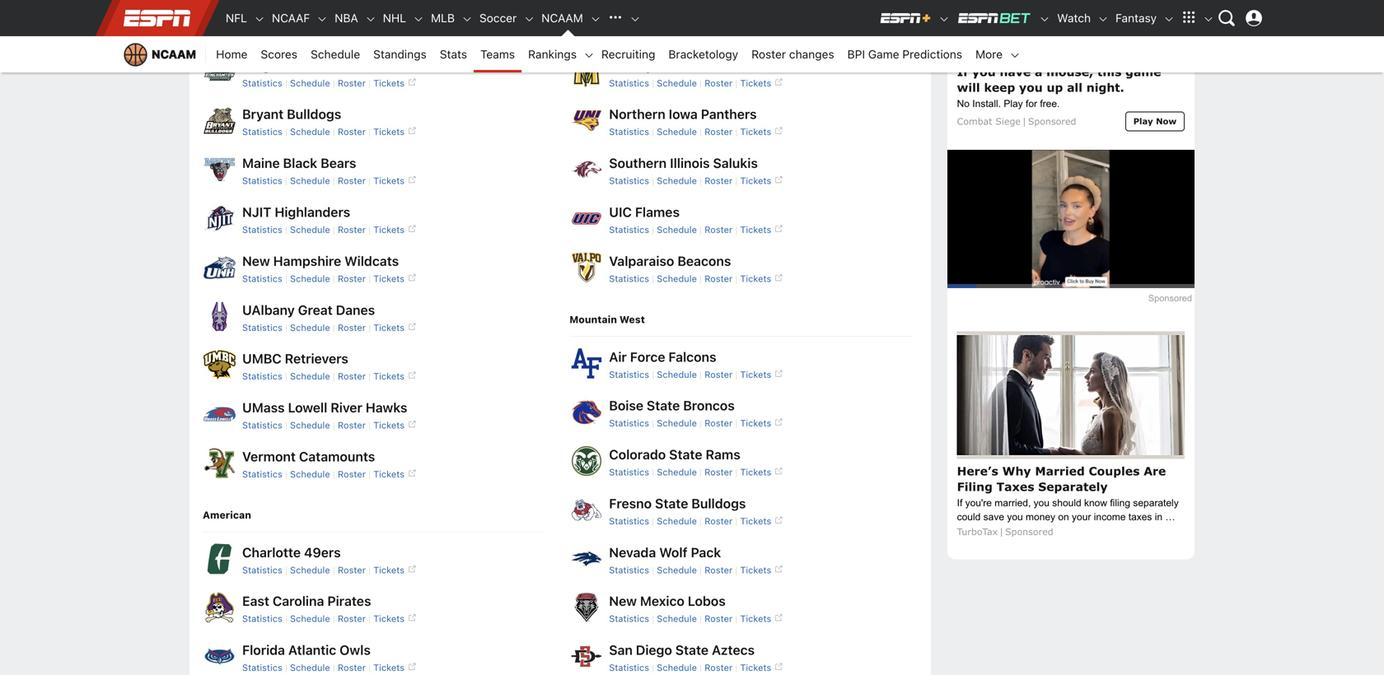 Task type: locate. For each thing, give the bounding box(es) containing it.
stats link
[[433, 36, 474, 73]]

schedule for murray state racers
[[657, 78, 697, 88]]

2 vertical spatial sponsored
[[1005, 527, 1053, 538]]

statistics link down more sports icon
[[609, 29, 649, 39]]

ncaam link
[[535, 0, 590, 36], [115, 36, 206, 73]]

tickets for njit highlanders
[[373, 224, 405, 235]]

nhl
[[383, 11, 406, 25]]

statistics down umbc
[[242, 371, 282, 382]]

statistics link down the charlotte
[[242, 565, 282, 576]]

roster link for charlotte 49ers
[[338, 565, 366, 576]]

roster down the "danes"
[[338, 322, 366, 333]]

statistics down njit on the top
[[242, 224, 282, 235]]

state for colorado
[[669, 447, 702, 463]]

schedule down the fresno state bulldogs
[[657, 516, 697, 527]]

statistics link for njit highlanders
[[242, 224, 282, 235]]

espn bet image up more
[[957, 12, 1033, 25]]

roster for maine black bears
[[338, 176, 366, 186]]

statistics for valparaiso beacons
[[609, 273, 649, 284]]

roster for air force falcons
[[705, 369, 733, 380]]

1 vertical spatial play
[[1133, 116, 1153, 126]]

tickets link for valparaiso beacons
[[740, 273, 783, 284]]

schedule link for umbc retrievers
[[290, 371, 330, 382]]

scores
[[261, 47, 297, 61]]

roster link down rams
[[705, 467, 733, 478]]

schedule link down the fresno state bulldogs
[[657, 516, 697, 527]]

teams
[[480, 47, 515, 61]]

san diego state aztecs image
[[570, 640, 602, 673]]

schedule link for missouri state bears
[[657, 29, 697, 39]]

roster link down the "danes"
[[338, 322, 366, 333]]

schedule link for fresno state bulldogs
[[657, 516, 697, 527]]

more link
[[969, 36, 1009, 73]]

roster link for murray state racers
[[705, 78, 733, 88]]

tickets link for new hampshire wildcats
[[373, 273, 416, 284]]

statistics link
[[609, 29, 649, 39], [242, 78, 282, 88], [609, 78, 649, 88], [242, 127, 282, 137], [609, 127, 649, 137], [242, 176, 282, 186], [609, 176, 649, 186], [242, 224, 282, 235], [609, 224, 649, 235], [242, 273, 282, 284], [609, 273, 649, 284], [242, 322, 282, 333], [609, 369, 649, 380], [242, 371, 282, 382], [609, 418, 649, 429], [242, 420, 282, 431], [609, 467, 649, 478], [242, 469, 282, 480], [609, 516, 649, 527], [242, 565, 282, 576], [609, 565, 649, 576], [242, 614, 282, 625], [609, 614, 649, 625], [242, 663, 282, 674], [609, 663, 649, 674]]

binghamton
[[242, 57, 318, 73]]

statistics schedule roster for northern iowa panthers
[[609, 127, 733, 137]]

tickets for new mexico lobos
[[740, 614, 771, 625]]

statistics schedule roster down the fresno state bulldogs
[[609, 516, 733, 527]]

situations.
[[984, 526, 1029, 537]]

state left rams
[[669, 447, 702, 463]]

if up could at bottom
[[957, 498, 963, 509]]

tickets for boise state broncos
[[740, 418, 771, 429]]

more espn image
[[1203, 13, 1214, 25]]

more sports image
[[629, 13, 641, 25]]

schedule link down east carolina pirates
[[290, 614, 330, 625]]

roster link for air force falcons
[[705, 369, 733, 380]]

roster for colorado state rams
[[705, 467, 733, 478]]

tickets for san diego state aztecs
[[740, 663, 771, 674]]

statistics down the charlotte
[[242, 565, 282, 576]]

statistics schedule roster for murray state racers
[[609, 78, 733, 88]]

statistics link down southern
[[609, 176, 649, 186]]

ncaaf image
[[317, 13, 328, 25]]

tickets
[[740, 29, 771, 39], [373, 78, 405, 88], [740, 78, 771, 88], [373, 127, 405, 137], [740, 127, 771, 137], [373, 176, 405, 186], [740, 176, 771, 186], [373, 224, 405, 235], [740, 224, 771, 235], [373, 273, 405, 284], [740, 273, 771, 284], [373, 322, 405, 333], [740, 369, 771, 380], [373, 371, 405, 382], [740, 418, 771, 429], [373, 420, 405, 431], [740, 467, 771, 478], [373, 469, 405, 480], [740, 516, 771, 527], [373, 565, 405, 576], [740, 565, 771, 576], [373, 614, 405, 625], [740, 614, 771, 625], [373, 663, 405, 674], [740, 663, 771, 674]]

bpi
[[847, 47, 865, 61]]

bryant bulldogs image
[[203, 104, 236, 137]]

statistics down ualbany
[[242, 322, 282, 333]]

statistics schedule roster down black
[[242, 176, 366, 186]]

roster down rams
[[705, 467, 733, 478]]

ncaam left binghamton bearcats image
[[152, 47, 196, 61]]

statistics down maine
[[242, 176, 282, 186]]

statistics schedule roster for maine black bears
[[242, 176, 366, 186]]

2 vertical spatial sponsored link
[[1005, 527, 1053, 538]]

ncaam inside global navigation element
[[542, 11, 583, 25]]

bulldogs down rams
[[692, 496, 746, 512]]

southern illinois salukis link
[[609, 155, 758, 171]]

schedule link for san diego state aztecs
[[657, 663, 697, 674]]

schedule
[[657, 29, 697, 39], [311, 47, 360, 61], [290, 78, 330, 88], [657, 78, 697, 88], [290, 127, 330, 137], [657, 127, 697, 137], [290, 176, 330, 186], [657, 176, 697, 186], [290, 224, 330, 235], [657, 224, 697, 235], [290, 273, 330, 284], [657, 273, 697, 284], [290, 322, 330, 333], [657, 369, 697, 380], [290, 371, 330, 382], [657, 418, 697, 429], [290, 420, 330, 431], [657, 467, 697, 478], [290, 469, 330, 480], [657, 516, 697, 527], [290, 565, 330, 576], [657, 565, 697, 576], [290, 614, 330, 625], [657, 614, 697, 625], [290, 663, 330, 674], [657, 663, 697, 674]]

tickets link for binghamton bearcats
[[373, 78, 416, 88]]

0 vertical spatial new
[[242, 253, 270, 269]]

0 vertical spatial |
[[1022, 116, 1026, 127]]

roster link for new mexico lobos
[[705, 614, 733, 625]]

statistics link down ualbany
[[242, 322, 282, 333]]

0 vertical spatial sponsored link
[[1028, 116, 1076, 127]]

schedule down east carolina pirates
[[290, 614, 330, 625]]

aztecs
[[712, 643, 755, 658]]

statistics down umass
[[242, 420, 282, 431]]

tickets link for nevada wolf pack
[[740, 565, 783, 576]]

schedule link down boise state broncos link
[[657, 418, 697, 429]]

valparaiso beacons image
[[570, 251, 602, 284]]

bryant bulldogs link
[[242, 106, 341, 122]]

sponsored link for here's why married couples are filing taxes separately
[[1005, 527, 1053, 538]]

couples
[[1089, 464, 1140, 478]]

1 vertical spatial ncaam
[[152, 47, 196, 61]]

binghamton bearcats image
[[203, 55, 236, 88]]

ncaam link down america
[[115, 36, 206, 73]]

soccer
[[479, 11, 517, 25]]

statistics for missouri state bears
[[609, 29, 649, 39]]

rankings image
[[583, 50, 595, 61]]

if you have a mouse, this game will keep you up all night. no install. play for free. combat siege | sponsored
[[957, 65, 1161, 127]]

1 horizontal spatial ncaam
[[542, 11, 583, 25]]

schedule for bryant bulldogs
[[290, 127, 330, 137]]

roster link up highlanders
[[338, 176, 366, 186]]

roster changes link
[[745, 36, 841, 73]]

state for missouri
[[665, 9, 699, 24]]

statistics schedule roster down boise state broncos link
[[609, 418, 733, 429]]

statistics schedule roster for binghamton bearcats
[[242, 78, 366, 88]]

1 vertical spatial bears
[[321, 155, 356, 171]]

1 vertical spatial new
[[609, 594, 637, 609]]

bryant bulldogs
[[242, 106, 341, 122]]

ncaam left ncaam image
[[542, 11, 583, 25]]

0 horizontal spatial play
[[1004, 98, 1023, 109]]

0 vertical spatial sponsored
[[1028, 116, 1076, 127]]

ncaam link up rankings
[[535, 0, 590, 36]]

new right new mexico lobos icon
[[609, 594, 637, 609]]

murray state racers
[[609, 57, 736, 73]]

schedule down vermont catamounts
[[290, 469, 330, 480]]

statistics schedule roster down vermont catamounts
[[242, 469, 366, 480]]

income
[[1094, 512, 1126, 523]]

global navigation element
[[115, 0, 1269, 36]]

tickets link for ualbany great danes
[[373, 322, 416, 333]]

statistics link down umbc
[[242, 371, 282, 382]]

statistics link down maine
[[242, 176, 282, 186]]

statistics up florida
[[242, 614, 282, 625]]

1 horizontal spatial |
[[1022, 116, 1026, 127]]

maine black bears link
[[242, 155, 356, 171]]

great
[[298, 302, 333, 318]]

schedule link down flames
[[657, 224, 697, 235]]

roster for fresno state bulldogs
[[705, 516, 733, 527]]

state
[[665, 9, 699, 24], [657, 57, 690, 73], [647, 398, 680, 414], [669, 447, 702, 463], [655, 496, 688, 512], [675, 643, 709, 658]]

uic
[[609, 204, 632, 220]]

roster link up pack
[[705, 516, 733, 527]]

roster link for boise state broncos
[[705, 418, 733, 429]]

schedule down ncaaf image
[[311, 47, 360, 61]]

1 vertical spatial sponsored link
[[1148, 293, 1192, 304]]

tickets for binghamton bearcats
[[373, 78, 405, 88]]

1 vertical spatial east
[[242, 594, 269, 609]]

1 horizontal spatial bears
[[702, 9, 738, 24]]

home
[[216, 47, 248, 61]]

uic flames image
[[570, 202, 602, 235]]

statistics for njit highlanders
[[242, 224, 282, 235]]

air force falcons image
[[570, 347, 602, 380]]

statistics schedule roster for ualbany great danes
[[242, 322, 366, 333]]

roster link up bracketology
[[705, 29, 733, 39]]

boise state broncos
[[609, 398, 735, 414]]

schedule down san diego state aztecs
[[657, 663, 697, 674]]

schedule for valparaiso beacons
[[657, 273, 697, 284]]

diego
[[636, 643, 672, 658]]

roster link down owls
[[338, 663, 366, 674]]

statistics schedule roster down east carolina pirates
[[242, 614, 366, 625]]

statistics down the boise
[[609, 418, 649, 429]]

0 vertical spatial bears
[[702, 9, 738, 24]]

statistics schedule roster down wolf
[[609, 565, 733, 576]]

bears up bracketology
[[702, 9, 738, 24]]

your
[[1072, 512, 1091, 523]]

statistics schedule roster down ualbany great danes link
[[242, 322, 366, 333]]

statistics link for east carolina pirates
[[242, 614, 282, 625]]

florida atlantic owls link
[[242, 643, 371, 658]]

statistics schedule roster down colorado state rams
[[609, 467, 733, 478]]

new mexico lobos image
[[570, 591, 602, 624]]

schedule link down hampshire
[[290, 273, 330, 284]]

schedule down bryant bulldogs link
[[290, 127, 330, 137]]

valparaiso beacons
[[609, 253, 731, 269]]

statistics down binghamton
[[242, 78, 282, 88]]

schedule link for boise state broncos
[[657, 418, 697, 429]]

roster up maine black bears 'link'
[[338, 127, 366, 137]]

0 horizontal spatial bears
[[321, 155, 356, 171]]

why
[[1002, 464, 1031, 478]]

statistics schedule roster down binghamton bearcats link
[[242, 78, 366, 88]]

schedule link down 49ers
[[290, 565, 330, 576]]

statistics link down colorado
[[609, 467, 649, 478]]

if inside if you have a mouse, this game will keep you up all night. no install. play for free. combat siege | sponsored
[[957, 65, 968, 79]]

missouri state bears image
[[570, 6, 602, 39]]

statistics down more sports icon
[[609, 29, 649, 39]]

list containing binghamton bearcats
[[203, 55, 543, 482]]

schedule for umass lowell river hawks
[[290, 420, 330, 431]]

murray state racers link
[[609, 57, 736, 73]]

list
[[570, 0, 913, 287], [203, 55, 543, 482], [570, 347, 913, 676], [203, 542, 543, 676]]

0 vertical spatial play
[[1004, 98, 1023, 109]]

tickets link for northern iowa panthers
[[740, 127, 783, 137]]

schedule down the new mexico lobos
[[657, 614, 697, 625]]

northern iowa panthers image
[[570, 104, 602, 137]]

1 horizontal spatial new
[[609, 594, 637, 609]]

0 horizontal spatial new
[[242, 253, 270, 269]]

schedule for new mexico lobos
[[657, 614, 697, 625]]

schedule for nevada wolf pack
[[657, 565, 697, 576]]

ualbany
[[242, 302, 295, 318]]

list containing charlotte 49ers
[[203, 542, 543, 676]]

ncaaf
[[272, 11, 310, 25]]

tickets link for umass lowell river hawks
[[373, 420, 416, 431]]

1 horizontal spatial espn bet image
[[1039, 13, 1051, 25]]

roster link for colorado state rams
[[705, 467, 733, 478]]

statistics schedule roster down charlotte 49ers link
[[242, 565, 366, 576]]

sponsored
[[1028, 116, 1076, 127], [1148, 293, 1192, 304], [1005, 527, 1053, 538]]

schedule link down colorado state rams
[[657, 467, 697, 478]]

0 vertical spatial ncaam
[[542, 11, 583, 25]]

roster for valparaiso beacons
[[705, 273, 733, 284]]

statistics for charlotte 49ers
[[242, 565, 282, 576]]

statistics link for florida atlantic owls
[[242, 663, 282, 674]]

are
[[1144, 464, 1166, 478]]

schedule link down binghamton bearcats link
[[290, 78, 330, 88]]

colorado state rams
[[609, 447, 740, 463]]

tickets for ualbany great danes
[[373, 322, 405, 333]]

vermont catamounts link
[[242, 449, 375, 465]]

vermont catamounts image
[[203, 447, 236, 479]]

schedule down black
[[290, 176, 330, 186]]

roster down pack
[[705, 565, 733, 576]]

boise state broncos image
[[570, 396, 602, 429]]

roster link down aztecs
[[705, 663, 733, 674]]

san diego state aztecs
[[609, 643, 755, 658]]

roster link down beacons at the top of the page
[[705, 273, 733, 284]]

you're
[[965, 498, 992, 509]]

statistics schedule roster down missouri state bears
[[609, 29, 733, 39]]

state up bracketology
[[665, 9, 699, 24]]

schedule down the northern iowa panthers
[[657, 127, 697, 137]]

statistics schedule roster for umass lowell river hawks
[[242, 420, 366, 431]]

statistics link down binghamton
[[242, 78, 282, 88]]

0 horizontal spatial ncaam link
[[115, 36, 206, 73]]

statistics link down bryant at the top
[[242, 127, 282, 137]]

roster for southern illinois salukis
[[705, 176, 733, 186]]

statistics for southern illinois salukis
[[609, 176, 649, 186]]

statistics link down san
[[609, 663, 649, 674]]

umbc retrievers
[[242, 351, 348, 367]]

pack
[[691, 545, 721, 561]]

you down more
[[972, 65, 996, 79]]

tickets link for charlotte 49ers
[[373, 565, 416, 576]]

statistics schedule roster down 'florida atlantic owls' link
[[242, 663, 366, 674]]

mountain
[[570, 314, 617, 325]]

wildcats
[[344, 253, 399, 269]]

boise
[[609, 398, 643, 414]]

statistics for east carolina pirates
[[242, 614, 282, 625]]

married,
[[995, 498, 1031, 509]]

roster link down 'falcons'
[[705, 369, 733, 380]]

roster for northern iowa panthers
[[705, 127, 733, 137]]

roster down catamounts
[[338, 469, 366, 480]]

schedule down hampshire
[[290, 273, 330, 284]]

statistics down northern
[[609, 127, 649, 137]]

watch image
[[1098, 13, 1109, 25]]

statistics link for air force falcons
[[609, 369, 649, 380]]

schedule link down southern illinois salukis link
[[657, 176, 697, 186]]

statistics schedule roster for boise state broncos
[[609, 418, 733, 429]]

state right diego on the left bottom of the page
[[675, 643, 709, 658]]

list for america east
[[203, 55, 543, 482]]

west
[[619, 314, 645, 325]]

tickets for maine black bears
[[373, 176, 405, 186]]

1 if from the top
[[957, 65, 968, 79]]

tickets link for maine black bears
[[373, 176, 416, 186]]

new hampshire wildcats image
[[203, 251, 236, 284]]

profile management image
[[1246, 10, 1262, 26]]

list containing air force falcons
[[570, 347, 913, 676]]

florida
[[242, 643, 285, 658]]

schedule down retrievers
[[290, 371, 330, 382]]

schedule link down highlanders
[[290, 224, 330, 235]]

statistics link down the boise
[[609, 418, 649, 429]]

1 horizontal spatial play
[[1133, 116, 1153, 126]]

carolina
[[273, 594, 324, 609]]

statistics link down air
[[609, 369, 649, 380]]

air force falcons
[[609, 349, 716, 365]]

2 if from the top
[[957, 498, 963, 509]]

list for american
[[203, 542, 543, 676]]

roster down owls
[[338, 663, 366, 674]]

statistics link for san diego state aztecs
[[609, 663, 649, 674]]

schedule for northern iowa panthers
[[657, 127, 697, 137]]

northern iowa panthers
[[609, 106, 757, 122]]

espn plus image
[[939, 13, 950, 25]]

mexico
[[640, 594, 685, 609]]

roster down panthers
[[705, 127, 733, 137]]

schedule down binghamton bearcats link
[[290, 78, 330, 88]]

0 horizontal spatial |
[[999, 527, 1004, 538]]

umbc
[[242, 351, 282, 367]]

fresno state bulldogs link
[[609, 496, 746, 512]]

statistics down southern
[[609, 176, 649, 186]]

statistics schedule roster for new hampshire wildcats
[[242, 273, 366, 284]]

northern iowa panthers link
[[609, 106, 757, 122]]

0 vertical spatial if
[[957, 65, 968, 79]]

statistics schedule roster
[[609, 29, 733, 39], [242, 78, 366, 88], [609, 78, 733, 88], [242, 127, 366, 137], [609, 127, 733, 137], [242, 176, 366, 186], [609, 176, 733, 186], [242, 224, 366, 235], [609, 224, 733, 235], [242, 273, 366, 284], [609, 273, 733, 284], [242, 322, 366, 333], [609, 369, 733, 380], [242, 371, 366, 382], [609, 418, 733, 429], [242, 420, 366, 431], [609, 467, 733, 478], [242, 469, 366, 480], [609, 516, 733, 527], [242, 565, 366, 576], [609, 565, 733, 576], [242, 614, 366, 625], [609, 614, 733, 625], [242, 663, 366, 674], [609, 663, 733, 674]]

statistics schedule roster down hampshire
[[242, 273, 366, 284]]

play
[[1004, 98, 1023, 109], [1133, 116, 1153, 126]]

roster link for nevada wolf pack
[[705, 565, 733, 576]]

broncos
[[683, 398, 735, 414]]

tickets for new hampshire wildcats
[[373, 273, 405, 284]]

new mexico lobos link
[[609, 594, 726, 609]]

1 vertical spatial if
[[957, 498, 963, 509]]

play inside button
[[1133, 116, 1153, 126]]

vermont
[[242, 449, 296, 465]]

statistics schedule roster down murray state racers
[[609, 78, 733, 88]]

tickets link for air force falcons
[[740, 369, 783, 380]]

state right the boise
[[647, 398, 680, 414]]

roster
[[705, 29, 733, 39], [752, 47, 786, 61], [338, 78, 366, 88], [705, 78, 733, 88], [338, 127, 366, 137], [705, 127, 733, 137], [338, 176, 366, 186], [705, 176, 733, 186], [338, 224, 366, 235], [705, 224, 733, 235], [338, 273, 366, 284], [705, 273, 733, 284], [338, 322, 366, 333], [705, 369, 733, 380], [338, 371, 366, 382], [705, 418, 733, 429], [338, 420, 366, 431], [705, 467, 733, 478], [338, 469, 366, 480], [705, 516, 733, 527], [338, 565, 366, 576], [705, 565, 733, 576], [338, 614, 366, 625], [705, 614, 733, 625], [338, 663, 366, 674], [705, 663, 733, 674]]

nba link
[[328, 0, 365, 36]]

if
[[957, 65, 968, 79], [957, 498, 963, 509]]

statistics link for bryant bulldogs
[[242, 127, 282, 137]]

roster link for binghamton bearcats
[[338, 78, 366, 88]]

tickets for nevada wolf pack
[[740, 565, 771, 576]]

statistics link for new hampshire wildcats
[[242, 273, 282, 284]]

1 horizontal spatial bulldogs
[[692, 496, 746, 512]]

schedule link for binghamton bearcats
[[290, 78, 330, 88]]

ncaaf link
[[265, 0, 317, 36]]

espn bet image
[[957, 12, 1033, 25], [1039, 13, 1051, 25]]

statistics link for boise state broncos
[[609, 418, 649, 429]]

nhl image
[[413, 13, 424, 25]]

statistics schedule roster for njit highlanders
[[242, 224, 366, 235]]

statistics schedule roster down the new mexico lobos
[[609, 614, 733, 625]]

statistics schedule roster down bryant bulldogs link
[[242, 127, 366, 137]]

east carolina pirates link
[[242, 594, 371, 609]]

statistics link for fresno state bulldogs
[[609, 516, 649, 527]]

umass lowell river hawks image
[[203, 398, 236, 431]]

bpi game predictions
[[847, 47, 962, 61]]

bears for maine black bears
[[321, 155, 356, 171]]

espn more sports home page image
[[603, 6, 628, 30]]

roster link up wildcats at the top left of the page
[[338, 224, 366, 235]]

statistics down vermont
[[242, 469, 282, 480]]

statistics link down northern
[[609, 127, 649, 137]]

soccer image
[[523, 13, 535, 25]]

roster link down pirates
[[338, 614, 366, 625]]

statistics schedule roster for bryant bulldogs
[[242, 127, 366, 137]]

combat
[[957, 116, 992, 127]]

0 horizontal spatial bulldogs
[[287, 106, 341, 122]]

mountain west
[[570, 314, 645, 325]]

schedule down flames
[[657, 224, 697, 235]]

schedule for vermont catamounts
[[290, 469, 330, 480]]

statistics up san
[[609, 614, 649, 625]]



Task type: vqa. For each thing, say whether or not it's contained in the screenshot.
the "Tickets" corresponding to UMBC Retrievers
yes



Task type: describe. For each thing, give the bounding box(es) containing it.
espn+ image
[[879, 12, 932, 25]]

this
[[1097, 65, 1122, 79]]

roster for east carolina pirates
[[338, 614, 366, 625]]

colorado state rams link
[[609, 447, 740, 463]]

roster for ualbany great danes
[[338, 322, 366, 333]]

statistics link for colorado state rams
[[609, 467, 649, 478]]

schedule link for florida atlantic owls
[[290, 663, 330, 674]]

ncaam image
[[590, 13, 601, 25]]

could
[[957, 512, 981, 523]]

mlb
[[431, 11, 455, 25]]

more image
[[1009, 50, 1021, 61]]

nevada wolf pack link
[[609, 545, 721, 561]]

statistics schedule roster for air force falcons
[[609, 369, 733, 380]]

illinois
[[670, 155, 710, 171]]

roster link for maine black bears
[[338, 176, 366, 186]]

tickets for vermont catamounts
[[373, 469, 405, 480]]

play now button
[[1125, 111, 1185, 131]]

watch
[[1057, 11, 1091, 25]]

statistics for new mexico lobos
[[609, 614, 649, 625]]

statistics for murray state racers
[[609, 78, 649, 88]]

state for fresno
[[655, 496, 688, 512]]

money
[[1026, 512, 1055, 523]]

you up money
[[1034, 498, 1050, 509]]

tickets for uic flames
[[740, 224, 771, 235]]

game
[[1126, 65, 1161, 79]]

schedule link for air force falcons
[[657, 369, 697, 380]]

schedule for binghamton bearcats
[[290, 78, 330, 88]]

uic flames link
[[609, 204, 680, 220]]

state for murray
[[657, 57, 690, 73]]

you down married,
[[1007, 512, 1023, 523]]

you up for
[[1019, 80, 1043, 94]]

tickets for air force falcons
[[740, 369, 771, 380]]

bracketology
[[669, 47, 738, 61]]

san diego state aztecs link
[[609, 643, 755, 658]]

roster for binghamton bearcats
[[338, 78, 366, 88]]

lowell
[[288, 400, 327, 416]]

schedule link for murray state racers
[[657, 78, 697, 88]]

florida atlantic owls image
[[203, 640, 236, 673]]

missouri
[[609, 9, 662, 24]]

umass lowell river hawks
[[242, 400, 407, 416]]

southern illinois salukis image
[[570, 153, 602, 186]]

nevada
[[609, 545, 656, 561]]

mlb image
[[461, 13, 473, 25]]

tickets link for new mexico lobos
[[740, 614, 783, 625]]

ualbany great danes link
[[242, 302, 375, 318]]

murray state racers image
[[570, 55, 602, 88]]

schedule for southern illinois salukis
[[657, 176, 697, 186]]

tickets link for fresno state bulldogs
[[740, 516, 783, 527]]

missouri state bears
[[609, 9, 738, 24]]

roster link for valparaiso beacons
[[705, 273, 733, 284]]

game
[[868, 47, 899, 61]]

1 horizontal spatial ncaam link
[[535, 0, 590, 36]]

schedule for air force falcons
[[657, 369, 697, 380]]

here's
[[957, 464, 998, 478]]

maine black bears image
[[203, 153, 236, 186]]

rankings link
[[522, 36, 583, 73]]

nba
[[335, 11, 358, 25]]

will
[[957, 80, 980, 94]]

roster link for umbc retrievers
[[338, 371, 366, 382]]

east carolina pirates
[[242, 594, 371, 609]]

roster for boise state broncos
[[705, 418, 733, 429]]

up
[[1047, 80, 1063, 94]]

night.
[[1087, 80, 1124, 94]]

roster link for florida atlantic owls
[[338, 663, 366, 674]]

statistics schedule roster for valparaiso beacons
[[609, 273, 733, 284]]

east inside list
[[242, 594, 269, 609]]

turbotax | sponsored
[[957, 527, 1053, 538]]

tickets link for murray state racers
[[740, 78, 783, 88]]

schedule link for valparaiso beacons
[[657, 273, 697, 284]]

charlotte 49ers image
[[203, 542, 236, 575]]

roster link for northern iowa panthers
[[705, 127, 733, 137]]

have
[[1000, 65, 1031, 79]]

bracketology link
[[662, 36, 745, 73]]

tickets for bryant bulldogs
[[373, 127, 405, 137]]

highlanders
[[275, 204, 350, 220]]

statistics for new hampshire wildcats
[[242, 273, 282, 284]]

roster for murray state racers
[[705, 78, 733, 88]]

roster inside roster changes link
[[752, 47, 786, 61]]

statistics schedule roster for uic flames
[[609, 224, 733, 235]]

sponsored inside if you have a mouse, this game will keep you up all night. no install. play for free. combat siege | sponsored
[[1028, 116, 1076, 127]]

new hampshire wildcats
[[242, 253, 399, 269]]

recruiting
[[601, 47, 655, 61]]

valparaiso beacons link
[[609, 253, 731, 269]]

iowa
[[669, 106, 698, 122]]

njit
[[242, 204, 271, 220]]

tickets link for vermont catamounts
[[373, 469, 416, 480]]

fantasy image
[[1163, 13, 1175, 25]]

ualbany great danes image
[[203, 300, 236, 333]]

0 horizontal spatial ncaam
[[152, 47, 196, 61]]

schedule link for njit highlanders
[[290, 224, 330, 235]]

watch link
[[1051, 0, 1098, 36]]

schedule for san diego state aztecs
[[657, 663, 697, 674]]

separately
[[1133, 498, 1179, 509]]

florida atlantic owls
[[242, 643, 371, 658]]

new for new mexico lobos
[[609, 594, 637, 609]]

roster for nevada wolf pack
[[705, 565, 733, 576]]

fresno
[[609, 496, 652, 512]]

tickets for missouri state bears
[[740, 29, 771, 39]]

southern illinois salukis
[[609, 155, 758, 171]]

install.
[[972, 98, 1001, 109]]

statistics link for murray state racers
[[609, 78, 649, 88]]

schedule for colorado state rams
[[657, 467, 697, 478]]

tickets for northern iowa panthers
[[740, 127, 771, 137]]

catamounts
[[299, 449, 375, 465]]

hampshire
[[273, 253, 341, 269]]

statistics for uic flames
[[609, 224, 649, 235]]

statistics schedule roster for charlotte 49ers
[[242, 565, 366, 576]]

schedule link for charlotte 49ers
[[290, 565, 330, 576]]

roster link for ualbany great danes
[[338, 322, 366, 333]]

salukis
[[713, 155, 758, 171]]

here's why married couples are filing taxes separately if you're married, you should know filing separately could save you money on your income taxes in some situations.
[[957, 464, 1182, 537]]

roster link for missouri state bears
[[705, 29, 733, 39]]

statistics for binghamton bearcats
[[242, 78, 282, 88]]

rams
[[706, 447, 740, 463]]

1 vertical spatial sponsored
[[1148, 293, 1192, 304]]

njit highlanders link
[[242, 204, 350, 220]]

san
[[609, 643, 633, 658]]

nhl link
[[376, 0, 413, 36]]

list for mountain west
[[570, 347, 913, 676]]

pirates
[[327, 594, 371, 609]]

binghamton bearcats link
[[242, 57, 376, 73]]

roster link for vermont catamounts
[[338, 469, 366, 480]]

statistics for colorado state rams
[[609, 467, 649, 478]]

roster for charlotte 49ers
[[338, 565, 366, 576]]

scores link
[[254, 36, 304, 73]]

filing
[[957, 480, 993, 494]]

tickets link for uic flames
[[740, 224, 783, 235]]

teams link
[[474, 36, 522, 73]]

statistics for umbc retrievers
[[242, 371, 282, 382]]

statistics link for binghamton bearcats
[[242, 78, 282, 88]]

roster for uic flames
[[705, 224, 733, 235]]

nba image
[[365, 13, 376, 25]]

schedule link for new mexico lobos
[[657, 614, 697, 625]]

umass
[[242, 400, 285, 416]]

changes
[[789, 47, 834, 61]]

schedule link for ualbany great danes
[[290, 322, 330, 333]]

1 vertical spatial bulldogs
[[692, 496, 746, 512]]

schedule for umbc retrievers
[[290, 371, 330, 382]]

charlotte 49ers link
[[242, 545, 341, 561]]

tickets for colorado state rams
[[740, 467, 771, 478]]

air
[[609, 349, 627, 365]]

taxes
[[997, 480, 1034, 494]]

racers
[[693, 57, 736, 73]]

statistics for fresno state bulldogs
[[609, 516, 649, 527]]

valparaiso
[[609, 253, 674, 269]]

1 vertical spatial |
[[999, 527, 1004, 538]]

| inside if you have a mouse, this game will keep you up all night. no install. play for free. combat siege | sponsored
[[1022, 116, 1026, 127]]

river
[[331, 400, 362, 416]]

panthers
[[701, 106, 757, 122]]

umbc retrievers image
[[203, 349, 236, 382]]

schedule link for east carolina pirates
[[290, 614, 330, 625]]

schedule for uic flames
[[657, 224, 697, 235]]

force
[[630, 349, 665, 365]]

predictions
[[902, 47, 962, 61]]

nevada wolf pack image
[[570, 542, 602, 575]]

tickets for umass lowell river hawks
[[373, 420, 405, 431]]

play inside if you have a mouse, this game will keep you up all night. no install. play for free. combat siege | sponsored
[[1004, 98, 1023, 109]]

atlantic
[[288, 643, 336, 658]]

njit highlanders image
[[203, 202, 236, 235]]

binghamton bearcats
[[242, 57, 376, 73]]

schedule link down ncaaf image
[[304, 36, 367, 73]]

colorado state rams image
[[570, 445, 602, 477]]

black
[[283, 155, 317, 171]]

some
[[957, 526, 981, 537]]

save
[[983, 512, 1004, 523]]

statistics link for valparaiso beacons
[[609, 273, 649, 284]]

married
[[1035, 464, 1085, 478]]

on
[[1058, 512, 1069, 523]]

roster link for bryant bulldogs
[[338, 127, 366, 137]]

east carolina pirates image
[[203, 591, 236, 624]]

more
[[976, 47, 1003, 61]]

nfl link
[[219, 0, 254, 36]]

roster link for uic flames
[[705, 224, 733, 235]]

tickets link for east carolina pirates
[[373, 614, 416, 625]]

tickets link for umbc retrievers
[[373, 371, 416, 382]]

charlotte
[[242, 545, 301, 561]]

taxes
[[1129, 512, 1152, 523]]

0 vertical spatial east
[[247, 22, 269, 34]]

if inside here's why married couples are filing taxes separately if you're married, you should know filing separately could save you money on your income taxes in some situations.
[[957, 498, 963, 509]]

new mexico lobos
[[609, 594, 726, 609]]

statistics link for missouri state bears
[[609, 29, 649, 39]]

0 horizontal spatial espn bet image
[[957, 12, 1033, 25]]

vermont catamounts
[[242, 449, 375, 465]]

statistics for ualbany great danes
[[242, 322, 282, 333]]

schedule for east carolina pirates
[[290, 614, 330, 625]]

more espn image
[[1177, 6, 1201, 30]]

0 vertical spatial bulldogs
[[287, 106, 341, 122]]

statistics for vermont catamounts
[[242, 469, 282, 480]]

statistics schedule roster for san diego state aztecs
[[609, 663, 733, 674]]

air force falcons link
[[609, 349, 716, 365]]

list containing missouri state bears
[[570, 0, 913, 287]]

statistics link for umbc retrievers
[[242, 371, 282, 382]]

tickets for fresno state bulldogs
[[740, 516, 771, 527]]

statistics schedule roster for colorado state rams
[[609, 467, 733, 478]]

fresno state bulldogs image
[[570, 493, 602, 526]]

roster link for east carolina pirates
[[338, 614, 366, 625]]

nfl image
[[254, 13, 265, 25]]

turbotax
[[957, 527, 998, 538]]

bryant
[[242, 106, 284, 122]]

statistics schedule roster for florida atlantic owls
[[242, 663, 366, 674]]

fresno state bulldogs
[[609, 496, 746, 512]]

tickets link for san diego state aztecs
[[740, 663, 783, 674]]

southern
[[609, 155, 667, 171]]

nevada wolf pack
[[609, 545, 721, 561]]



